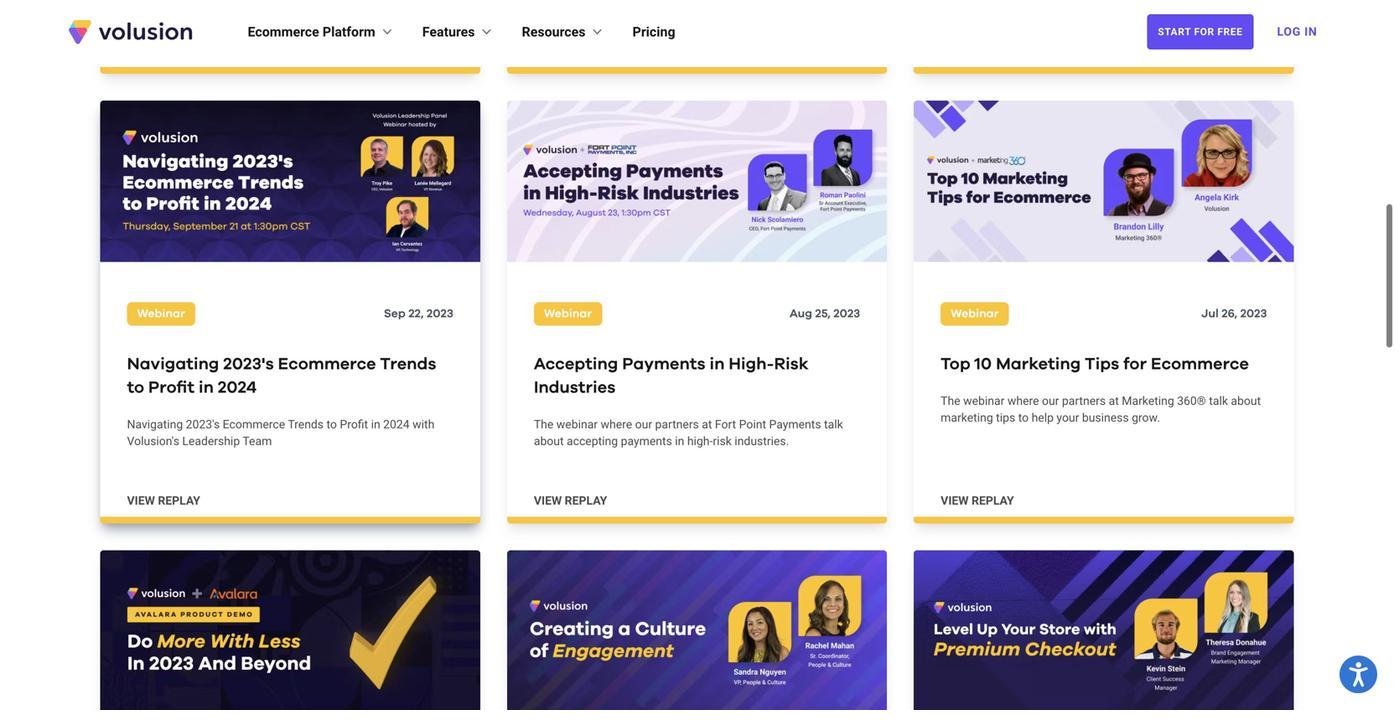 Task type: vqa. For each thing, say whether or not it's contained in the screenshot.
Leaders
no



Task type: describe. For each thing, give the bounding box(es) containing it.
where for payments
[[601, 418, 632, 432]]

pricing link
[[633, 22, 676, 42]]

grow.
[[1132, 411, 1161, 425]]

team
[[243, 435, 272, 448]]

for
[[1195, 26, 1215, 38]]

platform
[[323, 24, 376, 40]]

ecommerce inside dropdown button
[[248, 24, 319, 40]]

our for payments
[[635, 418, 653, 432]]

top 10 marketing tips for ecommerce
[[941, 356, 1249, 373]]

navigating 2023's ecommerce trends to profit in 2024 with volusion's leadership team
[[127, 418, 435, 448]]

in inside navigating 2023's ecommerce trends to profit in 2024 with volusion's leadership team
[[371, 418, 380, 432]]

in inside accepting payments in high-risk industries
[[710, 356, 725, 373]]

resources
[[522, 24, 586, 40]]

to inside the webinar where our partners at marketing 360® talk about marketing tips to help your business grow.
[[1019, 411, 1029, 425]]

profit for navigating 2023's ecommerce trends to profit in 2024
[[148, 380, 195, 396]]

26,
[[1222, 308, 1238, 320]]

payments
[[621, 435, 672, 448]]

2023 for top 10 marketing tips for ecommerce
[[1241, 308, 1268, 320]]

top
[[941, 356, 971, 373]]

leadership
[[182, 435, 240, 448]]

help
[[1032, 411, 1054, 425]]

high-
[[729, 356, 774, 373]]

2023's for navigating 2023's ecommerce trends to profit in 2024
[[223, 356, 274, 373]]

creating a culture of engagement image
[[507, 551, 887, 710]]

at for high-
[[702, 418, 712, 432]]

ecommerce platform
[[248, 24, 376, 40]]

features button
[[422, 22, 495, 42]]

to for navigating 2023's ecommerce trends to profit in 2024
[[127, 380, 144, 396]]

top 10 marketing tips for ecommerce image
[[914, 101, 1294, 262]]

ecommerce inside navigating 2023's ecommerce trends to profit in 2024 with volusion's leadership team
[[223, 418, 285, 432]]

log in
[[1278, 25, 1318, 39]]

2024 for navigating 2023's ecommerce trends to profit in 2024 with volusion's leadership team
[[383, 418, 410, 432]]

in inside navigating 2023's ecommerce trends to profit in 2024
[[199, 380, 214, 396]]

jul 26, 2023
[[1202, 308, 1268, 320]]

view for top 10 marketing tips for ecommerce
[[941, 494, 969, 508]]

the webinar where our partners at fort point payments talk about accepting payments in high-risk industries.
[[534, 418, 843, 448]]

view replay button for accepting payments in high-risk industries
[[534, 493, 607, 510]]

log in link
[[1268, 13, 1328, 50]]

view replay for navigating 2023's ecommerce trends to profit in 2024
[[127, 494, 200, 508]]

view replay button for navigating 2023's ecommerce trends to profit in 2024
[[127, 493, 200, 510]]

replay for top 10 marketing tips for ecommerce
[[972, 494, 1014, 508]]

view replay button for top 10 marketing tips for ecommerce
[[941, 493, 1014, 510]]

risk
[[713, 435, 732, 448]]

marketing inside the webinar where our partners at marketing 360® talk about marketing tips to help your business grow.
[[1122, 394, 1175, 408]]

risk
[[774, 356, 809, 373]]

features
[[422, 24, 475, 40]]

your
[[1057, 411, 1080, 425]]

payments inside accepting payments in high-risk industries
[[622, 356, 706, 373]]

start for free link
[[1147, 14, 1254, 49]]

webinar for top 10 marketing tips for ecommerce
[[964, 394, 1005, 408]]

the for accepting payments in high-risk industries
[[534, 418, 554, 432]]

in
[[1305, 25, 1318, 39]]

to for navigating 2023's ecommerce trends to profit in 2024 with volusion's leadership team
[[327, 418, 337, 432]]

ecommerce platform button
[[248, 22, 396, 42]]

level up your store with premium checkout image
[[914, 551, 1294, 710]]

start for free
[[1158, 26, 1243, 38]]

in inside the webinar where our partners at fort point payments talk about accepting payments in high-risk industries.
[[675, 435, 685, 448]]

for
[[1124, 356, 1147, 373]]

webinar for top
[[951, 308, 999, 320]]

where for 10
[[1008, 394, 1039, 408]]



Task type: locate. For each thing, give the bounding box(es) containing it.
2 horizontal spatial webinar
[[951, 308, 999, 320]]

tips
[[996, 411, 1016, 425]]

pricing
[[633, 24, 676, 40]]

0 horizontal spatial talk
[[824, 418, 843, 432]]

0 vertical spatial the
[[941, 394, 961, 408]]

0 horizontal spatial at
[[702, 418, 712, 432]]

0 horizontal spatial view
[[127, 494, 155, 508]]

to inside navigating 2023's ecommerce trends to profit in 2024
[[127, 380, 144, 396]]

2023's for navigating 2023's ecommerce trends to profit in 2024 with volusion's leadership team
[[186, 418, 220, 432]]

0 vertical spatial about
[[1231, 394, 1261, 408]]

replay for accepting payments in high-risk industries
[[565, 494, 607, 508]]

partners inside the webinar where our partners at marketing 360® talk about marketing tips to help your business grow.
[[1062, 394, 1106, 408]]

talk
[[1209, 394, 1229, 408], [824, 418, 843, 432]]

1 vertical spatial marketing
[[1122, 394, 1175, 408]]

0 horizontal spatial partners
[[655, 418, 699, 432]]

0 vertical spatial partners
[[1062, 394, 1106, 408]]

webinar for accepting payments in high-risk industries
[[557, 418, 598, 432]]

navigating 2023's ecommerce trends to profit in 2024 image
[[100, 101, 480, 262]]

automate tax compliance with avalara and volusion image
[[100, 551, 480, 710]]

talk right point on the right of the page
[[824, 418, 843, 432]]

1 horizontal spatial profit
[[340, 418, 368, 432]]

1 view replay from the left
[[127, 494, 200, 508]]

payments
[[622, 356, 706, 373], [769, 418, 821, 432]]

0 vertical spatial at
[[1109, 394, 1119, 408]]

0 vertical spatial trends
[[380, 356, 436, 373]]

at up business
[[1109, 394, 1119, 408]]

profit inside navigating 2023's ecommerce trends to profit in 2024 with volusion's leadership team
[[340, 418, 368, 432]]

0 vertical spatial 2023's
[[223, 356, 274, 373]]

1 webinar from the left
[[137, 308, 185, 320]]

2023's up navigating 2023's ecommerce trends to profit in 2024 with volusion's leadership team
[[223, 356, 274, 373]]

log
[[1278, 25, 1301, 39]]

our up payments
[[635, 418, 653, 432]]

the inside the webinar where our partners at fort point payments talk about accepting payments in high-risk industries.
[[534, 418, 554, 432]]

1 vertical spatial our
[[635, 418, 653, 432]]

2024
[[218, 380, 257, 396], [383, 418, 410, 432]]

the for top 10 marketing tips for ecommerce
[[941, 394, 961, 408]]

webinar
[[964, 394, 1005, 408], [557, 418, 598, 432]]

profit left with
[[340, 418, 368, 432]]

0 horizontal spatial marketing
[[996, 356, 1081, 373]]

view replay for accepting payments in high-risk industries
[[534, 494, 607, 508]]

2024 inside navigating 2023's ecommerce trends to profit in 2024 with volusion's leadership team
[[383, 418, 410, 432]]

navigating inside navigating 2023's ecommerce trends to profit in 2024
[[127, 356, 219, 373]]

our for 10
[[1042, 394, 1060, 408]]

at for tips
[[1109, 394, 1119, 408]]

talk inside the webinar where our partners at fort point payments talk about accepting payments in high-risk industries.
[[824, 418, 843, 432]]

1 horizontal spatial talk
[[1209, 394, 1229, 408]]

our inside the webinar where our partners at marketing 360® talk about marketing tips to help your business grow.
[[1042, 394, 1060, 408]]

2024 for navigating 2023's ecommerce trends to profit in 2024
[[218, 380, 257, 396]]

trends down 22,
[[380, 356, 436, 373]]

0 vertical spatial where
[[1008, 394, 1039, 408]]

about inside the webinar where our partners at marketing 360® talk about marketing tips to help your business grow.
[[1231, 394, 1261, 408]]

marketing up 'grow.'
[[1122, 394, 1175, 408]]

1 horizontal spatial 2023's
[[223, 356, 274, 373]]

webinar for navigating
[[137, 308, 185, 320]]

2 view replay from the left
[[534, 494, 607, 508]]

payments up the webinar where our partners at fort point payments talk about accepting payments in high-risk industries. at the bottom of the page
[[622, 356, 706, 373]]

at up high- on the bottom
[[702, 418, 712, 432]]

2 horizontal spatial view
[[941, 494, 969, 508]]

0 horizontal spatial view replay button
[[127, 493, 200, 510]]

ecommerce up navigating 2023's ecommerce trends to profit in 2024 with volusion's leadership team
[[278, 356, 376, 373]]

where up the tips
[[1008, 394, 1039, 408]]

2 horizontal spatial view replay
[[941, 494, 1014, 508]]

in
[[710, 356, 725, 373], [199, 380, 214, 396], [371, 418, 380, 432], [675, 435, 685, 448]]

2 horizontal spatial replay
[[972, 494, 1014, 508]]

1 horizontal spatial marketing
[[1122, 394, 1175, 408]]

1 horizontal spatial view
[[534, 494, 562, 508]]

0 horizontal spatial trends
[[288, 418, 324, 432]]

0 horizontal spatial profit
[[148, 380, 195, 396]]

1 vertical spatial about
[[534, 435, 564, 448]]

the inside the webinar where our partners at marketing 360® talk about marketing tips to help your business grow.
[[941, 394, 961, 408]]

ecommerce up 360®
[[1151, 356, 1249, 373]]

2 horizontal spatial 2023
[[1241, 308, 1268, 320]]

1 vertical spatial partners
[[655, 418, 699, 432]]

sep
[[384, 308, 406, 320]]

2 2023 from the left
[[834, 308, 861, 320]]

view replay button
[[127, 493, 200, 510], [534, 493, 607, 510], [941, 493, 1014, 510]]

trends inside navigating 2023's ecommerce trends to profit in 2024
[[380, 356, 436, 373]]

sep 22, 2023
[[384, 308, 454, 320]]

0 vertical spatial navigating
[[127, 356, 219, 373]]

0 horizontal spatial 2023's
[[186, 418, 220, 432]]

point
[[739, 418, 767, 432]]

2 horizontal spatial view replay button
[[941, 493, 1014, 510]]

2024 inside navigating 2023's ecommerce trends to profit in 2024
[[218, 380, 257, 396]]

2024 left with
[[383, 418, 410, 432]]

1 vertical spatial 2024
[[383, 418, 410, 432]]

3 view replay button from the left
[[941, 493, 1014, 510]]

2023 right 25,
[[834, 308, 861, 320]]

trends
[[380, 356, 436, 373], [288, 418, 324, 432]]

to down navigating 2023's ecommerce trends to profit in 2024
[[327, 418, 337, 432]]

1 horizontal spatial view replay
[[534, 494, 607, 508]]

1 horizontal spatial trends
[[380, 356, 436, 373]]

replay
[[158, 494, 200, 508], [565, 494, 607, 508], [972, 494, 1014, 508]]

0 vertical spatial webinar
[[964, 394, 1005, 408]]

resources button
[[522, 22, 606, 42]]

0 horizontal spatial to
[[127, 380, 144, 396]]

webinar inside the webinar where our partners at fort point payments talk about accepting payments in high-risk industries.
[[557, 418, 598, 432]]

1 2023 from the left
[[427, 308, 454, 320]]

1 horizontal spatial payments
[[769, 418, 821, 432]]

marketing
[[941, 411, 994, 425]]

view for navigating 2023's ecommerce trends to profit in 2024
[[127, 494, 155, 508]]

profit for navigating 2023's ecommerce trends to profit in 2024 with volusion's leadership team
[[340, 418, 368, 432]]

360®
[[1178, 394, 1207, 408]]

10
[[975, 356, 992, 373]]

1 vertical spatial talk
[[824, 418, 843, 432]]

free
[[1218, 26, 1243, 38]]

navigating inside navigating 2023's ecommerce trends to profit in 2024 with volusion's leadership team
[[127, 418, 183, 432]]

2 view from the left
[[534, 494, 562, 508]]

where up accepting
[[601, 418, 632, 432]]

ecommerce inside navigating 2023's ecommerce trends to profit in 2024
[[278, 356, 376, 373]]

our inside the webinar where our partners at fort point payments talk about accepting payments in high-risk industries.
[[635, 418, 653, 432]]

0 horizontal spatial view replay
[[127, 494, 200, 508]]

1 view from the left
[[127, 494, 155, 508]]

3 view replay from the left
[[941, 494, 1014, 508]]

1 horizontal spatial to
[[327, 418, 337, 432]]

1 horizontal spatial partners
[[1062, 394, 1106, 408]]

jul
[[1202, 308, 1219, 320]]

1 vertical spatial webinar
[[557, 418, 598, 432]]

3 webinar from the left
[[951, 308, 999, 320]]

talk inside the webinar where our partners at marketing 360® talk about marketing tips to help your business grow.
[[1209, 394, 1229, 408]]

volusion's
[[127, 435, 179, 448]]

2023
[[427, 308, 454, 320], [834, 308, 861, 320], [1241, 308, 1268, 320]]

partners for marketing
[[1062, 394, 1106, 408]]

navigating for navigating 2023's ecommerce trends to profit in 2024 with volusion's leadership team
[[127, 418, 183, 432]]

where inside the webinar where our partners at fort point payments talk about accepting payments in high-risk industries.
[[601, 418, 632, 432]]

1 navigating from the top
[[127, 356, 219, 373]]

1 vertical spatial where
[[601, 418, 632, 432]]

the up marketing
[[941, 394, 961, 408]]

accepting
[[567, 435, 618, 448]]

1 horizontal spatial webinar
[[544, 308, 592, 320]]

at inside the webinar where our partners at marketing 360® talk about marketing tips to help your business grow.
[[1109, 394, 1119, 408]]

the down industries
[[534, 418, 554, 432]]

0 horizontal spatial 2024
[[218, 380, 257, 396]]

marketing
[[996, 356, 1081, 373], [1122, 394, 1175, 408]]

25,
[[815, 308, 831, 320]]

1 vertical spatial payments
[[769, 418, 821, 432]]

partners for in
[[655, 418, 699, 432]]

replay for navigating 2023's ecommerce trends to profit in 2024
[[158, 494, 200, 508]]

navigating 2023's ecommerce trends to profit in 2024
[[127, 356, 436, 396]]

view replay down volusion's
[[127, 494, 200, 508]]

1 vertical spatial trends
[[288, 418, 324, 432]]

1 view replay button from the left
[[127, 493, 200, 510]]

view for accepting payments in high-risk industries
[[534, 494, 562, 508]]

payments inside the webinar where our partners at fort point payments talk about accepting payments in high-risk industries.
[[769, 418, 821, 432]]

1 horizontal spatial our
[[1042, 394, 1060, 408]]

1 horizontal spatial the
[[941, 394, 961, 408]]

open accessibe: accessibility options, statement and help image
[[1350, 662, 1368, 687]]

in left with
[[371, 418, 380, 432]]

2 replay from the left
[[565, 494, 607, 508]]

22,
[[409, 308, 424, 320]]

webinar up marketing
[[964, 394, 1005, 408]]

with
[[413, 418, 435, 432]]

profit up volusion's
[[148, 380, 195, 396]]

1 horizontal spatial about
[[1231, 394, 1261, 408]]

partners up high- on the bottom
[[655, 418, 699, 432]]

accepting payments in high-risk industries image
[[507, 101, 887, 262]]

trends for navigating 2023's ecommerce trends to profit in 2024 with volusion's leadership team
[[288, 418, 324, 432]]

2 navigating from the top
[[127, 418, 183, 432]]

1 vertical spatial profit
[[340, 418, 368, 432]]

0 vertical spatial our
[[1042, 394, 1060, 408]]

in left high-
[[710, 356, 725, 373]]

0 horizontal spatial our
[[635, 418, 653, 432]]

view
[[127, 494, 155, 508], [534, 494, 562, 508], [941, 494, 969, 508]]

0 horizontal spatial 2023
[[427, 308, 454, 320]]

2023's inside navigating 2023's ecommerce trends to profit in 2024
[[223, 356, 274, 373]]

0 vertical spatial 2024
[[218, 380, 257, 396]]

2 webinar from the left
[[544, 308, 592, 320]]

profit
[[148, 380, 195, 396], [340, 418, 368, 432]]

to inside navigating 2023's ecommerce trends to profit in 2024 with volusion's leadership team
[[327, 418, 337, 432]]

about
[[1231, 394, 1261, 408], [534, 435, 564, 448]]

industries.
[[735, 435, 789, 448]]

2024 up the team in the bottom left of the page
[[218, 380, 257, 396]]

view replay for top 10 marketing tips for ecommerce
[[941, 494, 1014, 508]]

accepting payments in high-risk industries
[[534, 356, 809, 396]]

partners up your
[[1062, 394, 1106, 408]]

2023 right 26,
[[1241, 308, 1268, 320]]

1 horizontal spatial replay
[[565, 494, 607, 508]]

1 horizontal spatial where
[[1008, 394, 1039, 408]]

2023 right 22,
[[427, 308, 454, 320]]

partners inside the webinar where our partners at fort point payments talk about accepting payments in high-risk industries.
[[655, 418, 699, 432]]

1 replay from the left
[[158, 494, 200, 508]]

about left accepting
[[534, 435, 564, 448]]

trends for navigating 2023's ecommerce trends to profit in 2024
[[380, 356, 436, 373]]

0 horizontal spatial where
[[601, 418, 632, 432]]

at inside the webinar where our partners at fort point payments talk about accepting payments in high-risk industries.
[[702, 418, 712, 432]]

0 horizontal spatial about
[[534, 435, 564, 448]]

webinar for accepting
[[544, 308, 592, 320]]

partners
[[1062, 394, 1106, 408], [655, 418, 699, 432]]

0 vertical spatial marketing
[[996, 356, 1081, 373]]

0 horizontal spatial webinar
[[557, 418, 598, 432]]

webinar
[[137, 308, 185, 320], [544, 308, 592, 320], [951, 308, 999, 320]]

0 horizontal spatial webinar
[[137, 308, 185, 320]]

where inside the webinar where our partners at marketing 360® talk about marketing tips to help your business grow.
[[1008, 394, 1039, 408]]

to up volusion's
[[127, 380, 144, 396]]

to
[[127, 380, 144, 396], [1019, 411, 1029, 425], [327, 418, 337, 432]]

about right 360®
[[1231, 394, 1261, 408]]

0 horizontal spatial the
[[534, 418, 554, 432]]

3 2023 from the left
[[1241, 308, 1268, 320]]

1 vertical spatial navigating
[[127, 418, 183, 432]]

1 horizontal spatial 2024
[[383, 418, 410, 432]]

at
[[1109, 394, 1119, 408], [702, 418, 712, 432]]

1 horizontal spatial at
[[1109, 394, 1119, 408]]

fort
[[715, 418, 736, 432]]

3 view from the left
[[941, 494, 969, 508]]

view replay
[[127, 494, 200, 508], [534, 494, 607, 508], [941, 494, 1014, 508]]

1 horizontal spatial view replay button
[[534, 493, 607, 510]]

trends down navigating 2023's ecommerce trends to profit in 2024
[[288, 418, 324, 432]]

the
[[941, 394, 961, 408], [534, 418, 554, 432]]

marketing up help
[[996, 356, 1081, 373]]

aug 25, 2023
[[790, 308, 861, 320]]

talk right 360®
[[1209, 394, 1229, 408]]

to right the tips
[[1019, 411, 1029, 425]]

view replay down accepting
[[534, 494, 607, 508]]

webinar up accepting
[[557, 418, 598, 432]]

aug
[[790, 308, 813, 320]]

in up leadership
[[199, 380, 214, 396]]

start
[[1158, 26, 1192, 38]]

the webinar where our partners at marketing 360® talk about marketing tips to help your business grow.
[[941, 394, 1261, 425]]

0 vertical spatial payments
[[622, 356, 706, 373]]

navigating for navigating 2023's ecommerce trends to profit in 2024
[[127, 356, 219, 373]]

0 horizontal spatial replay
[[158, 494, 200, 508]]

tips
[[1085, 356, 1120, 373]]

profit inside navigating 2023's ecommerce trends to profit in 2024
[[148, 380, 195, 396]]

1 vertical spatial the
[[534, 418, 554, 432]]

2023's inside navigating 2023's ecommerce trends to profit in 2024 with volusion's leadership team
[[186, 418, 220, 432]]

ecommerce left platform
[[248, 24, 319, 40]]

high-
[[688, 435, 713, 448]]

2 view replay button from the left
[[534, 493, 607, 510]]

0 horizontal spatial payments
[[622, 356, 706, 373]]

2023 for navigating 2023's ecommerce trends to profit in 2024
[[427, 308, 454, 320]]

where
[[1008, 394, 1039, 408], [601, 418, 632, 432]]

1 horizontal spatial 2023
[[834, 308, 861, 320]]

1 vertical spatial at
[[702, 418, 712, 432]]

in left high- on the bottom
[[675, 435, 685, 448]]

our up help
[[1042, 394, 1060, 408]]

accepting
[[534, 356, 618, 373]]

1 horizontal spatial webinar
[[964, 394, 1005, 408]]

1 vertical spatial 2023's
[[186, 418, 220, 432]]

navigating
[[127, 356, 219, 373], [127, 418, 183, 432]]

ecommerce up the team in the bottom left of the page
[[223, 418, 285, 432]]

industries
[[534, 380, 616, 396]]

3 replay from the left
[[972, 494, 1014, 508]]

2023 for accepting payments in high-risk industries
[[834, 308, 861, 320]]

webinar inside the webinar where our partners at marketing 360® talk about marketing tips to help your business grow.
[[964, 394, 1005, 408]]

2023's
[[223, 356, 274, 373], [186, 418, 220, 432]]

view replay down marketing
[[941, 494, 1014, 508]]

trends inside navigating 2023's ecommerce trends to profit in 2024 with volusion's leadership team
[[288, 418, 324, 432]]

our
[[1042, 394, 1060, 408], [635, 418, 653, 432]]

2023's up leadership
[[186, 418, 220, 432]]

business
[[1083, 411, 1129, 425]]

0 vertical spatial talk
[[1209, 394, 1229, 408]]

about inside the webinar where our partners at fort point payments talk about accepting payments in high-risk industries.
[[534, 435, 564, 448]]

2 horizontal spatial to
[[1019, 411, 1029, 425]]

0 vertical spatial profit
[[148, 380, 195, 396]]

payments up industries.
[[769, 418, 821, 432]]

ecommerce
[[248, 24, 319, 40], [278, 356, 376, 373], [1151, 356, 1249, 373], [223, 418, 285, 432]]



